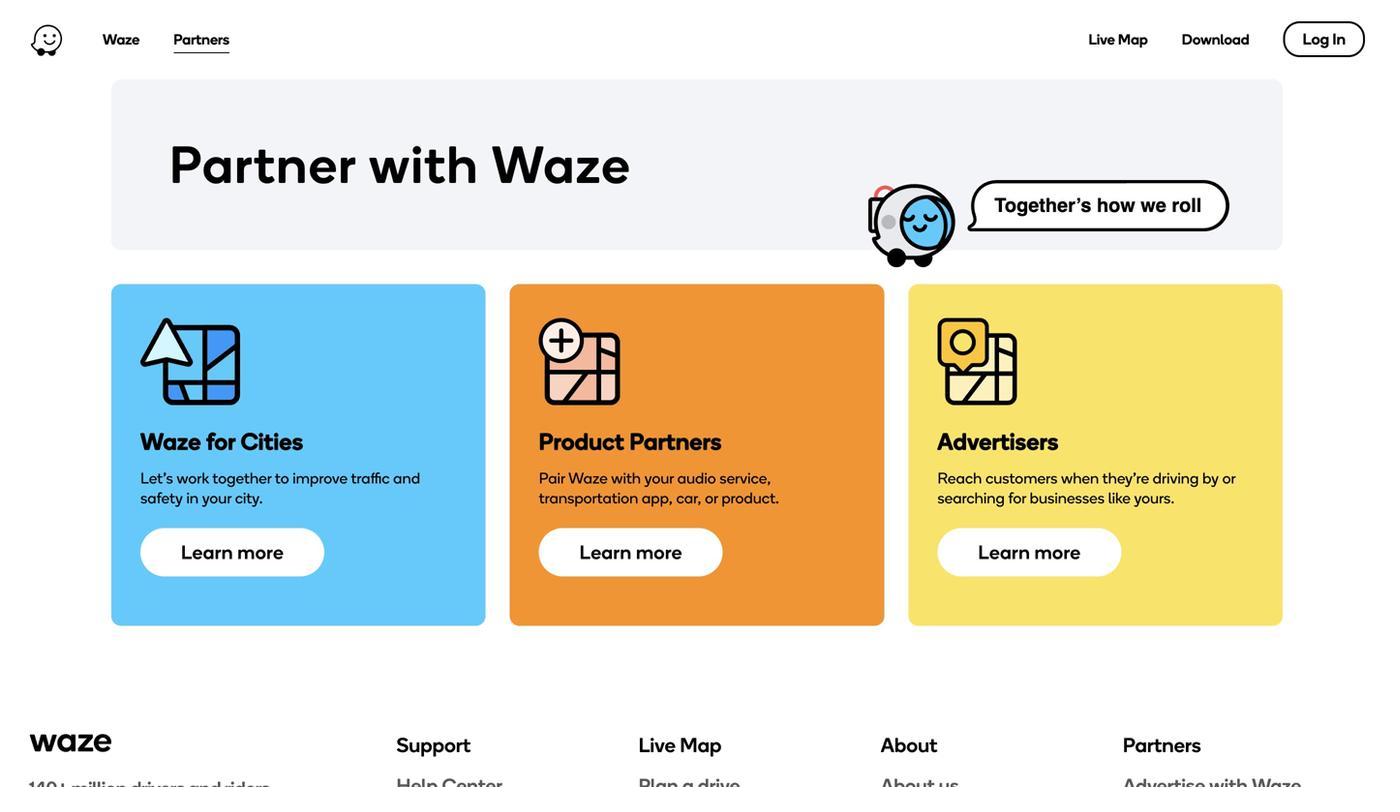 Task type: locate. For each thing, give the bounding box(es) containing it.
live map
[[1089, 31, 1148, 48], [639, 733, 722, 757]]

2 learn from the left
[[580, 541, 632, 564]]

learn more link down app,
[[539, 528, 723, 576]]

for up 'together'
[[206, 427, 236, 456]]

traffic
[[351, 469, 390, 487]]

0 horizontal spatial learn more
[[181, 541, 284, 564]]

1 horizontal spatial more
[[636, 541, 682, 564]]

0 horizontal spatial more
[[237, 541, 284, 564]]

1 horizontal spatial with
[[611, 469, 641, 487]]

1 vertical spatial map
[[680, 733, 722, 757]]

1 learn more link from the left
[[140, 528, 324, 576]]

log in link
[[1283, 21, 1365, 57]]

your right 'in'
[[202, 489, 231, 507]]

learn more link down businesses
[[938, 528, 1122, 576]]

1 horizontal spatial learn
[[580, 541, 632, 564]]

to
[[275, 469, 289, 487]]

customers
[[986, 469, 1058, 487]]

for down the customers
[[1008, 489, 1026, 507]]

in
[[186, 489, 199, 507]]

your
[[644, 469, 674, 487], [202, 489, 231, 507]]

or
[[1222, 469, 1236, 487], [705, 489, 718, 507]]

2 vertical spatial partners
[[1123, 733, 1201, 757]]

learn for waze
[[181, 541, 233, 564]]

more down app,
[[636, 541, 682, 564]]

learn more
[[181, 541, 284, 564], [580, 541, 682, 564], [978, 541, 1081, 564]]

1 learn from the left
[[181, 541, 233, 564]]

0 vertical spatial partners
[[174, 31, 229, 48]]

1 horizontal spatial learn more link
[[539, 528, 723, 576]]

reach customers when they're driving by or searching for businesses like yours.
[[938, 469, 1236, 507]]

waze for cities
[[140, 427, 303, 456]]

learn more link for for
[[140, 528, 324, 576]]

2 horizontal spatial learn
[[978, 541, 1030, 564]]

searching
[[938, 489, 1005, 507]]

2 learn more link from the left
[[539, 528, 723, 576]]

and
[[393, 469, 420, 487]]

0 vertical spatial with
[[369, 133, 479, 196]]

learn down 'in'
[[181, 541, 233, 564]]

yours.
[[1134, 489, 1175, 507]]

learn
[[181, 541, 233, 564], [580, 541, 632, 564], [978, 541, 1030, 564]]

or right 'car,'
[[705, 489, 718, 507]]

more
[[237, 541, 284, 564], [636, 541, 682, 564], [1035, 541, 1081, 564]]

1 vertical spatial or
[[705, 489, 718, 507]]

1 horizontal spatial for
[[1008, 489, 1026, 507]]

0 vertical spatial for
[[206, 427, 236, 456]]

0 horizontal spatial your
[[202, 489, 231, 507]]

learn down searching
[[978, 541, 1030, 564]]

for inside reach customers when they're driving by or searching for businesses like yours.
[[1008, 489, 1026, 507]]

1 horizontal spatial or
[[1222, 469, 1236, 487]]

0 vertical spatial map
[[1118, 31, 1148, 48]]

0 vertical spatial your
[[644, 469, 674, 487]]

1 horizontal spatial learn more
[[580, 541, 682, 564]]

safety
[[140, 489, 183, 507]]

or inside reach customers when they're driving by or searching for businesses like yours.
[[1222, 469, 1236, 487]]

1 vertical spatial with
[[611, 469, 641, 487]]

partners
[[174, 31, 229, 48], [630, 427, 722, 456], [1123, 733, 1201, 757]]

waze link
[[103, 31, 140, 48]]

your up app,
[[644, 469, 674, 487]]

learn more link
[[140, 528, 324, 576], [539, 528, 723, 576], [938, 528, 1122, 576]]

reach
[[938, 469, 982, 487]]

waze
[[103, 31, 140, 48], [492, 133, 631, 196], [140, 427, 201, 456], [568, 469, 608, 487]]

or inside pair waze with your audio service, transportation app, car, or product.
[[705, 489, 718, 507]]

0 horizontal spatial or
[[705, 489, 718, 507]]

0 horizontal spatial learn
[[181, 541, 233, 564]]

map
[[1118, 31, 1148, 48], [680, 733, 722, 757]]

2 horizontal spatial learn more
[[978, 541, 1081, 564]]

for
[[206, 427, 236, 456], [1008, 489, 1026, 507]]

0 horizontal spatial with
[[369, 133, 479, 196]]

learn more down city.
[[181, 541, 284, 564]]

learn more for partners
[[580, 541, 682, 564]]

0 horizontal spatial live
[[639, 733, 676, 757]]

1 vertical spatial partners
[[630, 427, 722, 456]]

more down city.
[[237, 541, 284, 564]]

2 more from the left
[[636, 541, 682, 564]]

3 learn more from the left
[[978, 541, 1081, 564]]

2 learn more from the left
[[580, 541, 682, 564]]

0 vertical spatial or
[[1222, 469, 1236, 487]]

or right the by
[[1222, 469, 1236, 487]]

1 horizontal spatial live map
[[1089, 31, 1148, 48]]

learn more down businesses
[[978, 541, 1081, 564]]

city.
[[235, 489, 263, 507]]

1 horizontal spatial live
[[1089, 31, 1115, 48]]

1 learn more from the left
[[181, 541, 284, 564]]

1 horizontal spatial map
[[1118, 31, 1148, 48]]

0 vertical spatial live map
[[1089, 31, 1148, 48]]

1 vertical spatial live map
[[639, 733, 722, 757]]

2 horizontal spatial more
[[1035, 541, 1081, 564]]

partner with waze
[[169, 133, 631, 196]]

learn for product
[[580, 541, 632, 564]]

live
[[1089, 31, 1115, 48], [639, 733, 676, 757]]

0 horizontal spatial learn more link
[[140, 528, 324, 576]]

log in
[[1303, 30, 1346, 49]]

businesses
[[1030, 489, 1105, 507]]

1 more from the left
[[237, 541, 284, 564]]

learn down transportation
[[580, 541, 632, 564]]

learn more link down city.
[[140, 528, 324, 576]]

together
[[212, 469, 272, 487]]

1 horizontal spatial your
[[644, 469, 674, 487]]

learn more for for
[[181, 541, 284, 564]]

learn more down app,
[[580, 541, 682, 564]]

1 vertical spatial your
[[202, 489, 231, 507]]

1 vertical spatial for
[[1008, 489, 1026, 507]]

1 horizontal spatial partners
[[630, 427, 722, 456]]

0 horizontal spatial live map
[[639, 733, 722, 757]]

2 horizontal spatial learn more link
[[938, 528, 1122, 576]]

with
[[369, 133, 479, 196], [611, 469, 641, 487]]

more down businesses
[[1035, 541, 1081, 564]]

0 vertical spatial live
[[1089, 31, 1115, 48]]

let's
[[140, 469, 173, 487]]



Task type: describe. For each thing, give the bounding box(es) containing it.
log
[[1303, 30, 1329, 49]]

about
[[881, 733, 938, 757]]

partner
[[169, 133, 357, 196]]

product
[[539, 427, 624, 456]]

with inside pair waze with your audio service, transportation app, car, or product.
[[611, 469, 641, 487]]

download link
[[1182, 31, 1250, 48]]

download
[[1182, 31, 1250, 48]]

support
[[396, 733, 471, 757]]

audio
[[677, 469, 716, 487]]

your inside pair waze with your audio service, transportation app, car, or product.
[[644, 469, 674, 487]]

car,
[[676, 489, 701, 507]]

3 learn more link from the left
[[938, 528, 1122, 576]]

your inside "let's work together to improve traffic and safety in your city."
[[202, 489, 231, 507]]

driving
[[1153, 469, 1199, 487]]

home image
[[29, 24, 64, 56]]

0 horizontal spatial partners
[[174, 31, 229, 48]]

3 more from the left
[[1035, 541, 1081, 564]]

{{ data.sidebar.logolink.text }} image
[[29, 732, 112, 754]]

they're
[[1102, 469, 1149, 487]]

0 horizontal spatial map
[[680, 733, 722, 757]]

service,
[[720, 469, 771, 487]]

pair
[[539, 469, 565, 487]]

waze inside pair waze with your audio service, transportation app, car, or product.
[[568, 469, 608, 487]]

app,
[[642, 489, 673, 507]]

product.
[[722, 489, 779, 507]]

1 vertical spatial live
[[639, 733, 676, 757]]

3 learn from the left
[[978, 541, 1030, 564]]

when
[[1061, 469, 1099, 487]]

learn more link for partners
[[539, 528, 723, 576]]

0 horizontal spatial for
[[206, 427, 236, 456]]

by
[[1202, 469, 1219, 487]]

2 horizontal spatial partners
[[1123, 733, 1201, 757]]

improve
[[293, 469, 348, 487]]

pair waze with your audio service, transportation app, car, or product.
[[539, 469, 779, 507]]

transportation
[[539, 489, 638, 507]]

partners link
[[174, 31, 229, 48]]

product partners
[[539, 427, 722, 456]]

cities
[[241, 427, 303, 456]]

let's work together to improve traffic and safety in your city.
[[140, 469, 420, 507]]

live map link
[[1089, 31, 1148, 48]]

in
[[1333, 30, 1346, 49]]

advertisers
[[938, 427, 1059, 456]]

more for partners
[[636, 541, 682, 564]]

like
[[1108, 489, 1131, 507]]

work
[[177, 469, 209, 487]]

more for for
[[237, 541, 284, 564]]



Task type: vqa. For each thing, say whether or not it's contained in the screenshot.


